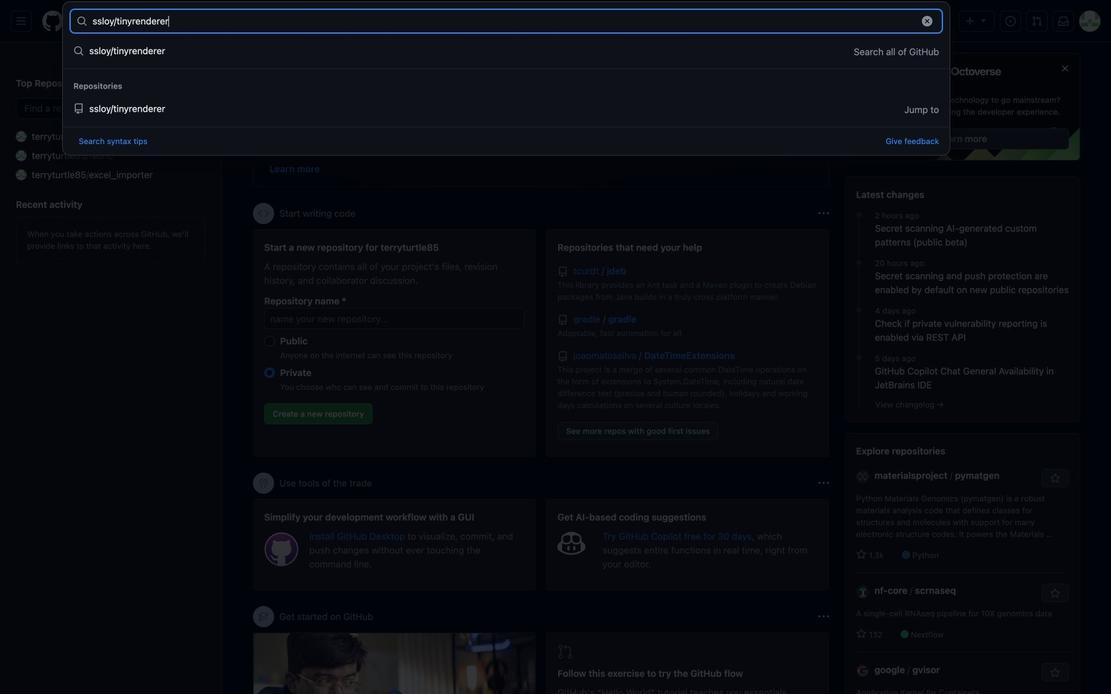 Task type: vqa. For each thing, say whether or not it's contained in the screenshot.
django-auditlog link corresponding to hugovk
no



Task type: locate. For each thing, give the bounding box(es) containing it.
excel_importer image
[[16, 170, 26, 180]]

why am i seeing this? image
[[819, 208, 830, 219], [819, 478, 830, 489], [819, 612, 830, 623]]

2 repo image from the top
[[558, 315, 568, 326]]

1 vertical spatial repo image
[[558, 315, 568, 326]]

explore element
[[845, 53, 1081, 695]]

2 dot fill image from the top
[[854, 305, 865, 316]]

0 vertical spatial star image
[[857, 550, 867, 561]]

0 vertical spatial why am i seeing this? image
[[819, 208, 830, 219]]

dot fill image
[[854, 210, 865, 220], [854, 305, 865, 316]]

git pull request image
[[1032, 16, 1043, 26]]

command palette image
[[927, 16, 938, 26]]

triangle down image
[[979, 15, 989, 25]]

homepage image
[[42, 11, 64, 32]]

fabric image
[[16, 151, 26, 161]]

1 vertical spatial why am i seeing this? image
[[819, 478, 830, 489]]

simplify your development workflow with a gui element
[[253, 500, 536, 591]]

@google profile image
[[857, 665, 870, 678]]

suggestions list box
[[63, 35, 950, 127]]

start a new repository element
[[253, 230, 536, 457]]

star image up @google profile image
[[857, 629, 867, 640]]

repo image
[[558, 267, 568, 278], [558, 315, 568, 326]]

terryturtle85 image
[[16, 131, 26, 142]]

star image up @nf-core profile icon at right bottom
[[857, 550, 867, 561]]

2 why am i seeing this? image from the top
[[819, 478, 830, 489]]

issue opened image
[[1006, 16, 1017, 26]]

what is github? image
[[254, 634, 535, 695]]

get ai-based coding suggestions element
[[547, 500, 830, 591]]

1 dot fill image from the top
[[854, 258, 865, 268]]

2 star image from the top
[[857, 629, 867, 640]]

star image for @materialsproject profile 'icon'
[[857, 550, 867, 561]]

github logo image
[[857, 64, 1002, 89]]

try the github flow element
[[547, 633, 830, 695]]

1 star this repository image from the top
[[1051, 474, 1061, 485]]

1 vertical spatial star this repository image
[[1051, 589, 1061, 600]]

None radio
[[264, 336, 275, 347], [264, 368, 275, 379], [264, 336, 275, 347], [264, 368, 275, 379]]

dot fill image
[[854, 258, 865, 268], [854, 353, 865, 363]]

0 vertical spatial star this repository image
[[1051, 474, 1061, 485]]

1 vertical spatial dot fill image
[[854, 305, 865, 316]]

2 vertical spatial why am i seeing this? image
[[819, 612, 830, 623]]

Find a repository… text field
[[16, 98, 206, 119]]

3 why am i seeing this? image from the top
[[819, 612, 830, 623]]

close image
[[1061, 63, 1071, 74]]

2 star this repository image from the top
[[1051, 589, 1061, 600]]

1 vertical spatial dot fill image
[[854, 353, 865, 363]]

star this repository image
[[1051, 474, 1061, 485], [1051, 589, 1061, 600]]

0 vertical spatial repo image
[[558, 267, 568, 278]]

notifications image
[[1059, 16, 1069, 26]]

@materialsproject profile image
[[857, 471, 870, 484]]

1 vertical spatial star image
[[857, 629, 867, 640]]

why am i seeing this? image for try the github flow element
[[819, 612, 830, 623]]

star image
[[857, 550, 867, 561], [857, 629, 867, 640]]

star this repository image for @nf-core profile icon at right bottom
[[1051, 589, 1061, 600]]

0 vertical spatial dot fill image
[[854, 210, 865, 220]]

git pull request image
[[558, 645, 574, 660]]

0 vertical spatial dot fill image
[[854, 258, 865, 268]]

1 star image from the top
[[857, 550, 867, 561]]

None text field
[[93, 11, 914, 32]]

1 why am i seeing this? image from the top
[[819, 208, 830, 219]]

dialog
[[62, 1, 951, 156]]

code image
[[258, 208, 269, 219]]

what is github? element
[[253, 633, 536, 695]]

Top Repositories search field
[[16, 98, 206, 119]]



Task type: describe. For each thing, give the bounding box(es) containing it.
name your new repository... text field
[[264, 308, 525, 330]]

@nf-core profile image
[[857, 586, 870, 599]]

1 dot fill image from the top
[[854, 210, 865, 220]]

explore repositories navigation
[[845, 434, 1081, 695]]

filter image
[[763, 60, 774, 70]]

plus image
[[966, 16, 976, 26]]

star this repository image
[[1051, 669, 1061, 679]]

why am i seeing this? image for get ai-based coding suggestions element on the bottom of the page
[[819, 478, 830, 489]]

why am i seeing this? image for repositories that need your help element
[[819, 208, 830, 219]]

star image for @nf-core profile icon at right bottom
[[857, 629, 867, 640]]

github desktop image
[[264, 533, 299, 567]]

repo image
[[558, 352, 568, 362]]

mortar board image
[[258, 612, 269, 623]]

repositories that need your help element
[[547, 230, 830, 457]]

2 dot fill image from the top
[[854, 353, 865, 363]]

star this repository image for @materialsproject profile 'icon'
[[1051, 474, 1061, 485]]

1 repo image from the top
[[558, 267, 568, 278]]

tools image
[[258, 478, 269, 489]]



